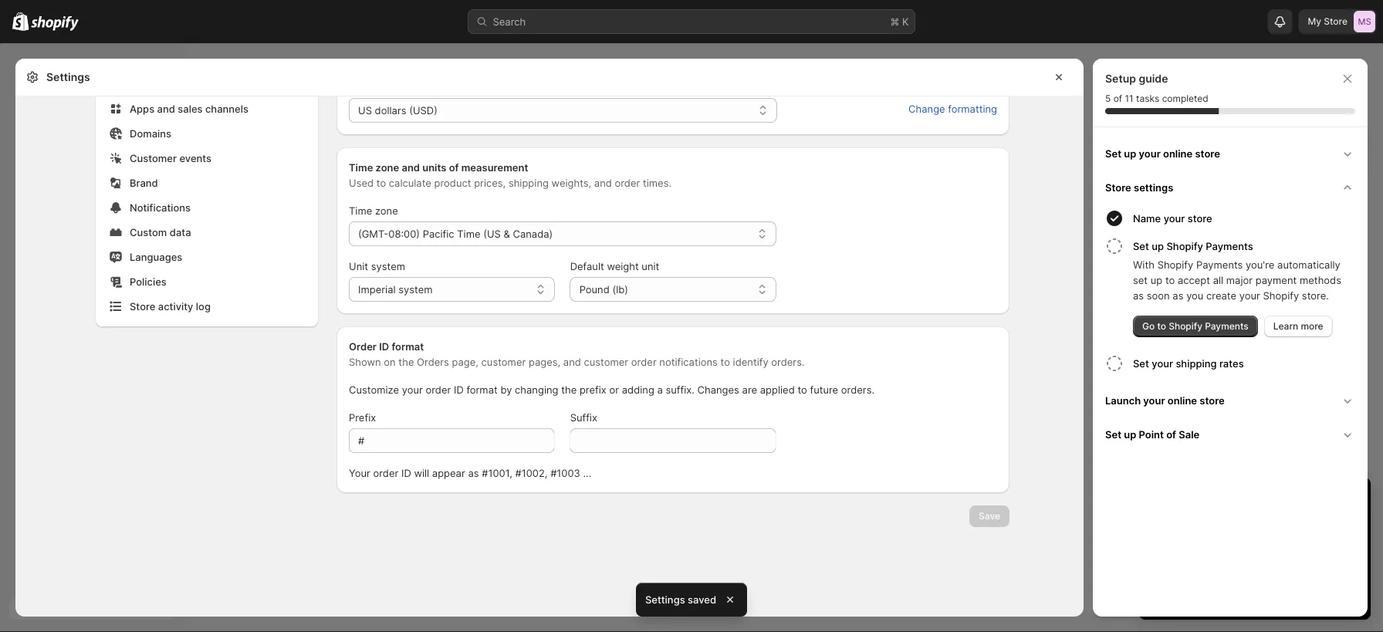 Task type: locate. For each thing, give the bounding box(es) containing it.
of inside button
[[1166, 428, 1176, 440]]

2 vertical spatial time
[[457, 228, 480, 240]]

settings for settings
[[46, 71, 90, 84]]

will
[[414, 467, 429, 479]]

shopify up accept at the top
[[1157, 259, 1193, 271]]

payments inside go to shopify payments link
[[1205, 321, 1249, 332]]

order
[[349, 340, 377, 352]]

Prefix text field
[[349, 428, 555, 453]]

1 vertical spatial payments
[[1196, 259, 1243, 271]]

1 vertical spatial store
[[1105, 181, 1131, 193]]

your right launch
[[1143, 394, 1165, 406]]

set up shopify payments button
[[1133, 232, 1361, 257]]

set inside set up point of sale button
[[1105, 428, 1122, 440]]

set for set up your online store
[[1105, 147, 1122, 159]]

set down launch
[[1105, 428, 1122, 440]]

payments inside the set up shopify payments button
[[1206, 240, 1253, 252]]

store up store settings button
[[1195, 147, 1220, 159]]

store up set up point of sale button
[[1200, 394, 1225, 406]]

1 vertical spatial online
[[1168, 394, 1197, 406]]

up inside with shopify payments you're automatically set up to accept all major payment methods as soon as you create your shopify store.
[[1151, 274, 1163, 286]]

setup
[[1105, 72, 1136, 85]]

shopify down 'name your store'
[[1167, 240, 1203, 252]]

set up with
[[1133, 240, 1149, 252]]

shopify
[[1167, 240, 1203, 252], [1157, 259, 1193, 271], [1263, 289, 1299, 301], [1169, 321, 1202, 332]]

policies
[[130, 276, 167, 288]]

store up the set up shopify payments
[[1188, 212, 1212, 224]]

#1001,
[[482, 467, 512, 479]]

appear
[[432, 467, 465, 479]]

store down policies
[[130, 300, 155, 312]]

1 vertical spatial of
[[449, 161, 459, 173]]

identify
[[733, 356, 768, 368]]

id down page,
[[454, 384, 464, 396]]

0 vertical spatial id
[[379, 340, 389, 352]]

activity
[[158, 300, 193, 312]]

up up with
[[1152, 240, 1164, 252]]

your up launch your online store
[[1152, 357, 1173, 369]]

up left point
[[1124, 428, 1136, 440]]

up inside set up your online store button
[[1124, 147, 1136, 159]]

up up soon
[[1151, 274, 1163, 286]]

2 vertical spatial store
[[130, 300, 155, 312]]

apps and sales channels link
[[105, 98, 309, 120]]

pages,
[[529, 356, 560, 368]]

my store image
[[1354, 11, 1375, 32]]

to up soon
[[1165, 274, 1175, 286]]

up for point
[[1124, 428, 1136, 440]]

0 horizontal spatial shipping
[[509, 177, 549, 189]]

your right name
[[1164, 212, 1185, 224]]

domains link
[[105, 123, 309, 144]]

as left you
[[1173, 289, 1184, 301]]

store inside store settings button
[[1105, 181, 1131, 193]]

0 horizontal spatial the
[[399, 356, 414, 368]]

0 vertical spatial shipping
[[509, 177, 549, 189]]

us
[[358, 104, 372, 116]]

shopify image
[[12, 12, 29, 31], [31, 16, 79, 31]]

0 vertical spatial system
[[371, 260, 405, 272]]

your for set your shipping rates
[[1152, 357, 1173, 369]]

zone inside time zone and units of measurement used to calculate product prices, shipping weights, and order times.
[[376, 161, 399, 173]]

1 vertical spatial system
[[398, 283, 433, 295]]

time zone
[[349, 205, 398, 216]]

create
[[1206, 289, 1237, 301]]

set up your online store
[[1105, 147, 1220, 159]]

of
[[1113, 93, 1122, 104], [449, 161, 459, 173], [1166, 428, 1176, 440]]

shipping inside button
[[1176, 357, 1217, 369]]

unit system
[[349, 260, 405, 272]]

online up sale
[[1168, 394, 1197, 406]]

online up settings
[[1163, 147, 1193, 159]]

and right pages,
[[563, 356, 581, 368]]

1 vertical spatial zone
[[375, 205, 398, 216]]

learn more
[[1273, 321, 1323, 332]]

1 customer from the left
[[481, 356, 526, 368]]

point
[[1139, 428, 1164, 440]]

launch your online store button
[[1099, 384, 1361, 418]]

id left will
[[401, 467, 411, 479]]

custom
[[130, 226, 167, 238]]

payments up all
[[1196, 259, 1243, 271]]

time up the "used"
[[349, 161, 373, 173]]

0 horizontal spatial orders.
[[771, 356, 805, 368]]

k
[[902, 15, 909, 27]]

settings inside settings dialog
[[46, 71, 90, 84]]

you
[[1186, 289, 1204, 301]]

up inside set up point of sale button
[[1124, 428, 1136, 440]]

pound
[[579, 283, 610, 295]]

2 vertical spatial payments
[[1205, 321, 1249, 332]]

imperial
[[358, 283, 396, 295]]

1 vertical spatial time
[[349, 205, 372, 216]]

default weight unit
[[570, 260, 659, 272]]

orders. right the future
[[841, 384, 875, 396]]

store settings
[[1105, 181, 1173, 193]]

1 vertical spatial shipping
[[1176, 357, 1217, 369]]

shopify down payment
[[1263, 289, 1299, 301]]

store
[[1195, 147, 1220, 159], [1188, 212, 1212, 224], [1200, 394, 1225, 406]]

shopify inside button
[[1167, 240, 1203, 252]]

weights,
[[552, 177, 591, 189]]

system up imperial system
[[371, 260, 405, 272]]

time inside time zone and units of measurement used to calculate product prices, shipping weights, and order times.
[[349, 161, 373, 173]]

default
[[570, 260, 604, 272]]

your down orders
[[402, 384, 423, 396]]

...
[[583, 467, 591, 479]]

to right go
[[1157, 321, 1166, 332]]

id up on
[[379, 340, 389, 352]]

0 horizontal spatial as
[[468, 467, 479, 479]]

of left sale
[[1166, 428, 1176, 440]]

of inside time zone and units of measurement used to calculate product prices, shipping weights, and order times.
[[449, 161, 459, 173]]

system right imperial
[[398, 283, 433, 295]]

of up product
[[449, 161, 459, 173]]

set right mark set your shipping rates as done icon
[[1133, 357, 1149, 369]]

time for time zone and units of measurement used to calculate product prices, shipping weights, and order times.
[[349, 161, 373, 173]]

apps
[[130, 103, 154, 115]]

1 vertical spatial the
[[561, 384, 577, 396]]

2 horizontal spatial of
[[1166, 428, 1176, 440]]

learn more link
[[1264, 316, 1333, 337]]

1 vertical spatial settings
[[645, 594, 685, 605]]

your for name your store
[[1164, 212, 1185, 224]]

as left '#1001,'
[[468, 467, 479, 479]]

shipping down measurement
[[509, 177, 549, 189]]

0 vertical spatial time
[[349, 161, 373, 173]]

guide
[[1139, 72, 1168, 85]]

online inside set up your online store button
[[1163, 147, 1193, 159]]

1 horizontal spatial settings
[[645, 594, 685, 605]]

(gmt-
[[358, 228, 388, 240]]

payments
[[1206, 240, 1253, 252], [1196, 259, 1243, 271], [1205, 321, 1249, 332]]

zone up calculate
[[376, 161, 399, 173]]

format up on
[[392, 340, 424, 352]]

your order id will appear as #1001, #1002, #1003 ...
[[349, 467, 591, 479]]

0 vertical spatial online
[[1163, 147, 1193, 159]]

0 horizontal spatial of
[[449, 161, 459, 173]]

0 horizontal spatial store
[[130, 300, 155, 312]]

0 vertical spatial zone
[[376, 161, 399, 173]]

2 horizontal spatial id
[[454, 384, 464, 396]]

1 horizontal spatial customer
[[584, 356, 628, 368]]

your inside settings dialog
[[402, 384, 423, 396]]

1 horizontal spatial the
[[561, 384, 577, 396]]

soon
[[1147, 289, 1170, 301]]

0 vertical spatial store
[[1324, 16, 1348, 27]]

2 vertical spatial id
[[401, 467, 411, 479]]

2 vertical spatial of
[[1166, 428, 1176, 440]]

rates
[[1219, 357, 1244, 369]]

as down set at the right top
[[1133, 289, 1144, 301]]

store left settings
[[1105, 181, 1131, 193]]

go to shopify payments link
[[1133, 316, 1258, 337]]

0 vertical spatial orders.
[[771, 356, 805, 368]]

time left (us
[[457, 228, 480, 240]]

1 vertical spatial format
[[466, 384, 498, 396]]

store for store activity log
[[130, 300, 155, 312]]

suffix.
[[666, 384, 695, 396]]

customer
[[481, 356, 526, 368], [584, 356, 628, 368]]

store.
[[1302, 289, 1329, 301]]

0 horizontal spatial format
[[392, 340, 424, 352]]

2 horizontal spatial store
[[1324, 16, 1348, 27]]

the
[[399, 356, 414, 368], [561, 384, 577, 396]]

0 vertical spatial the
[[399, 356, 414, 368]]

0 vertical spatial payments
[[1206, 240, 1253, 252]]

with
[[1133, 259, 1155, 271]]

your
[[349, 467, 370, 479]]

format left by
[[466, 384, 498, 396]]

on
[[384, 356, 396, 368]]

time up (gmt-
[[349, 205, 372, 216]]

payments down create
[[1205, 321, 1249, 332]]

your down major
[[1239, 289, 1260, 301]]

set inside set up your online store button
[[1105, 147, 1122, 159]]

up up store settings
[[1124, 147, 1136, 159]]

your for launch your online store
[[1143, 394, 1165, 406]]

order left times.
[[615, 177, 640, 189]]

set up shopify payments
[[1133, 240, 1253, 252]]

store inside 'store activity log' link
[[130, 300, 155, 312]]

your trial just started element
[[1139, 518, 1371, 620]]

order right your
[[373, 467, 398, 479]]

0 vertical spatial settings
[[46, 71, 90, 84]]

the right on
[[399, 356, 414, 368]]

payments inside with shopify payments you're automatically set up to accept all major payment methods as soon as you create your shopify store.
[[1196, 259, 1243, 271]]

up inside the set up shopify payments button
[[1152, 240, 1164, 252]]

changes
[[697, 384, 739, 396]]

1 horizontal spatial as
[[1133, 289, 1144, 301]]

orders. inside 'order id format shown on the orders page, customer pages, and customer order notifications to identify orders.'
[[771, 356, 805, 368]]

id
[[379, 340, 389, 352], [454, 384, 464, 396], [401, 467, 411, 479]]

orders.
[[771, 356, 805, 368], [841, 384, 875, 396]]

0 horizontal spatial settings
[[46, 71, 90, 84]]

#1003
[[550, 467, 580, 479]]

customer up customize your order id format by changing the prefix or adding a suffix. changes are applied to future orders.
[[584, 356, 628, 368]]

brand
[[130, 177, 158, 189]]

1 horizontal spatial of
[[1113, 93, 1122, 104]]

shopify down you
[[1169, 321, 1202, 332]]

08:00)
[[388, 228, 420, 240]]

set your shipping rates button
[[1133, 350, 1361, 377]]

0 vertical spatial format
[[392, 340, 424, 352]]

1 horizontal spatial orders.
[[841, 384, 875, 396]]

⌘
[[890, 15, 899, 27]]

1 vertical spatial id
[[454, 384, 464, 396]]

set for set up shopify payments
[[1133, 240, 1149, 252]]

1 horizontal spatial id
[[401, 467, 411, 479]]

system for unit system
[[371, 260, 405, 272]]

zone up (gmt-
[[375, 205, 398, 216]]

to
[[376, 177, 386, 189], [1165, 274, 1175, 286], [1157, 321, 1166, 332], [721, 356, 730, 368], [798, 384, 807, 396]]

0 horizontal spatial id
[[379, 340, 389, 352]]

order up adding
[[631, 356, 657, 368]]

customer up by
[[481, 356, 526, 368]]

go
[[1142, 321, 1155, 332]]

name
[[1133, 212, 1161, 224]]

set up store settings
[[1105, 147, 1122, 159]]

the left prefix
[[561, 384, 577, 396]]

weight
[[607, 260, 639, 272]]

1 horizontal spatial store
[[1105, 181, 1131, 193]]

1 vertical spatial orders.
[[841, 384, 875, 396]]

orders. up applied
[[771, 356, 805, 368]]

5
[[1105, 93, 1111, 104]]

format
[[392, 340, 424, 352], [466, 384, 498, 396]]

1 horizontal spatial format
[[466, 384, 498, 396]]

set your shipping rates
[[1133, 357, 1244, 369]]

1 horizontal spatial shipping
[[1176, 357, 1217, 369]]

payments down name your store button
[[1206, 240, 1253, 252]]

to right the "used"
[[376, 177, 386, 189]]

measurement
[[461, 161, 528, 173]]

0 vertical spatial of
[[1113, 93, 1122, 104]]

store right my
[[1324, 16, 1348, 27]]

apps and sales channels
[[130, 103, 248, 115]]

events
[[179, 152, 212, 164]]

0 horizontal spatial customer
[[481, 356, 526, 368]]

to left identify
[[721, 356, 730, 368]]

shipping left rates
[[1176, 357, 1217, 369]]

settings
[[46, 71, 90, 84], [645, 594, 685, 605]]

of right 5
[[1113, 93, 1122, 104]]

2 horizontal spatial as
[[1173, 289, 1184, 301]]

order
[[615, 177, 640, 189], [631, 356, 657, 368], [426, 384, 451, 396], [373, 467, 398, 479]]



Task type: describe. For each thing, give the bounding box(es) containing it.
customer
[[130, 152, 177, 164]]

adding
[[622, 384, 654, 396]]

are
[[742, 384, 757, 396]]

launch your online store
[[1105, 394, 1225, 406]]

order inside 'order id format shown on the orders page, customer pages, and customer order notifications to identify orders.'
[[631, 356, 657, 368]]

calculate
[[389, 177, 431, 189]]

your inside with shopify payments you're automatically set up to accept all major payment methods as soon as you create your shopify store.
[[1239, 289, 1260, 301]]

set up point of sale button
[[1099, 418, 1361, 452]]

go to shopify payments
[[1142, 321, 1249, 332]]

settings saved
[[645, 594, 716, 605]]

prefix
[[349, 411, 376, 423]]

to inside with shopify payments you're automatically set up to accept all major payment methods as soon as you create your shopify store.
[[1165, 274, 1175, 286]]

and inside 'order id format shown on the orders page, customer pages, and customer order notifications to identify orders.'
[[563, 356, 581, 368]]

time for time zone
[[349, 205, 372, 216]]

0 horizontal spatial shopify image
[[12, 12, 29, 31]]

notifications
[[659, 356, 718, 368]]

to inside time zone and units of measurement used to calculate product prices, shipping weights, and order times.
[[376, 177, 386, 189]]

set for set up point of sale
[[1105, 428, 1122, 440]]

unit
[[642, 260, 659, 272]]

units
[[422, 161, 446, 173]]

payments for go to shopify payments
[[1205, 321, 1249, 332]]

and up calculate
[[402, 161, 420, 173]]

online inside launch your online store button
[[1168, 394, 1197, 406]]

settings
[[1134, 181, 1173, 193]]

settings for settings saved
[[645, 594, 685, 605]]

the inside 'order id format shown on the orders page, customer pages, and customer order notifications to identify orders.'
[[399, 356, 414, 368]]

as inside settings dialog
[[468, 467, 479, 479]]

methods
[[1300, 274, 1341, 286]]

store for store settings
[[1105, 181, 1131, 193]]

launch
[[1105, 394, 1141, 406]]

all
[[1213, 274, 1223, 286]]

mark set your shipping rates as done image
[[1105, 354, 1124, 373]]

time zone and units of measurement used to calculate product prices, shipping weights, and order times.
[[349, 161, 672, 189]]

domains
[[130, 127, 171, 139]]

a
[[657, 384, 663, 396]]

product
[[434, 177, 471, 189]]

Suffix text field
[[570, 428, 776, 453]]

2 vertical spatial store
[[1200, 394, 1225, 406]]

11
[[1125, 93, 1134, 104]]

pacific
[[423, 228, 454, 240]]

set up shopify payments element
[[1102, 257, 1361, 337]]

zone for time zone
[[375, 205, 398, 216]]

id inside 'order id format shown on the orders page, customer pages, and customer order notifications to identify orders.'
[[379, 340, 389, 352]]

up for shopify
[[1152, 240, 1164, 252]]

name your store
[[1133, 212, 1212, 224]]

brand link
[[105, 172, 309, 194]]

languages
[[130, 251, 182, 263]]

up for your
[[1124, 147, 1136, 159]]

2 customer from the left
[[584, 356, 628, 368]]

mark set up shopify payments as done image
[[1105, 237, 1124, 255]]

format inside 'order id format shown on the orders page, customer pages, and customer order notifications to identify orders.'
[[392, 340, 424, 352]]

set up your online store button
[[1099, 137, 1361, 171]]

times.
[[643, 177, 672, 189]]

set for set your shipping rates
[[1133, 357, 1149, 369]]

payments for set up shopify payments
[[1206, 240, 1253, 252]]

zone for time zone and units of measurement used to calculate product prices, shipping weights, and order times.
[[376, 161, 399, 173]]

unit
[[349, 260, 368, 272]]

data
[[170, 226, 191, 238]]

your for customize your order id format by changing the prefix or adding a suffix. changes are applied to future orders.
[[402, 384, 423, 396]]

customer events link
[[105, 147, 309, 169]]

system for imperial system
[[398, 283, 433, 295]]

change
[[908, 103, 945, 115]]

your up settings
[[1139, 147, 1161, 159]]

settings dialog
[[15, 0, 1084, 617]]

tasks
[[1136, 93, 1159, 104]]

to inside 'order id format shown on the orders page, customer pages, and customer order notifications to identify orders.'
[[721, 356, 730, 368]]

completed
[[1162, 93, 1209, 104]]

custom data link
[[105, 222, 309, 243]]

(lb)
[[612, 283, 628, 295]]

more
[[1301, 321, 1323, 332]]

set
[[1133, 274, 1148, 286]]

store activity log
[[130, 300, 211, 312]]

1 horizontal spatial shopify image
[[31, 16, 79, 31]]

saved
[[688, 594, 716, 605]]

order down orders
[[426, 384, 451, 396]]

(usd)
[[409, 104, 438, 116]]

order inside time zone and units of measurement used to calculate product prices, shipping weights, and order times.
[[615, 177, 640, 189]]

0 vertical spatial store
[[1195, 147, 1220, 159]]

to left the future
[[798, 384, 807, 396]]

applied
[[760, 384, 795, 396]]

and right apps
[[157, 103, 175, 115]]

name your store button
[[1133, 205, 1361, 232]]

you're
[[1246, 259, 1275, 271]]

sale
[[1179, 428, 1200, 440]]

search
[[493, 15, 526, 27]]

or
[[609, 384, 619, 396]]

canada)
[[513, 228, 553, 240]]

payment
[[1256, 274, 1297, 286]]

order id format shown on the orders page, customer pages, and customer order notifications to identify orders.
[[349, 340, 805, 368]]

change formatting
[[908, 103, 997, 115]]

accept
[[1178, 274, 1210, 286]]

changing
[[515, 384, 558, 396]]

(gmt-08:00) pacific time (us & canada)
[[358, 228, 553, 240]]

⌘ k
[[890, 15, 909, 27]]

channels
[[205, 103, 248, 115]]

shown
[[349, 356, 381, 368]]

learn
[[1273, 321, 1298, 332]]

future
[[810, 384, 838, 396]]

sales
[[178, 103, 203, 115]]

set up point of sale
[[1105, 428, 1200, 440]]

store activity log link
[[105, 296, 309, 317]]

my store
[[1308, 16, 1348, 27]]

customer events
[[130, 152, 212, 164]]

languages link
[[105, 246, 309, 268]]

notifications link
[[105, 197, 309, 218]]

and right the weights,
[[594, 177, 612, 189]]

policies link
[[105, 271, 309, 293]]

1 vertical spatial store
[[1188, 212, 1212, 224]]

by
[[500, 384, 512, 396]]

dollars
[[375, 104, 406, 116]]

suffix
[[570, 411, 597, 423]]

setup guide dialog
[[1093, 59, 1368, 617]]

store settings button
[[1099, 171, 1361, 205]]

automatically
[[1277, 259, 1340, 271]]

pound (lb)
[[579, 283, 628, 295]]

shipping inside time zone and units of measurement used to calculate product prices, shipping weights, and order times.
[[509, 177, 549, 189]]

with shopify payments you're automatically set up to accept all major payment methods as soon as you create your shopify store.
[[1133, 259, 1341, 301]]



Task type: vqa. For each thing, say whether or not it's contained in the screenshot.
the top conversion
no



